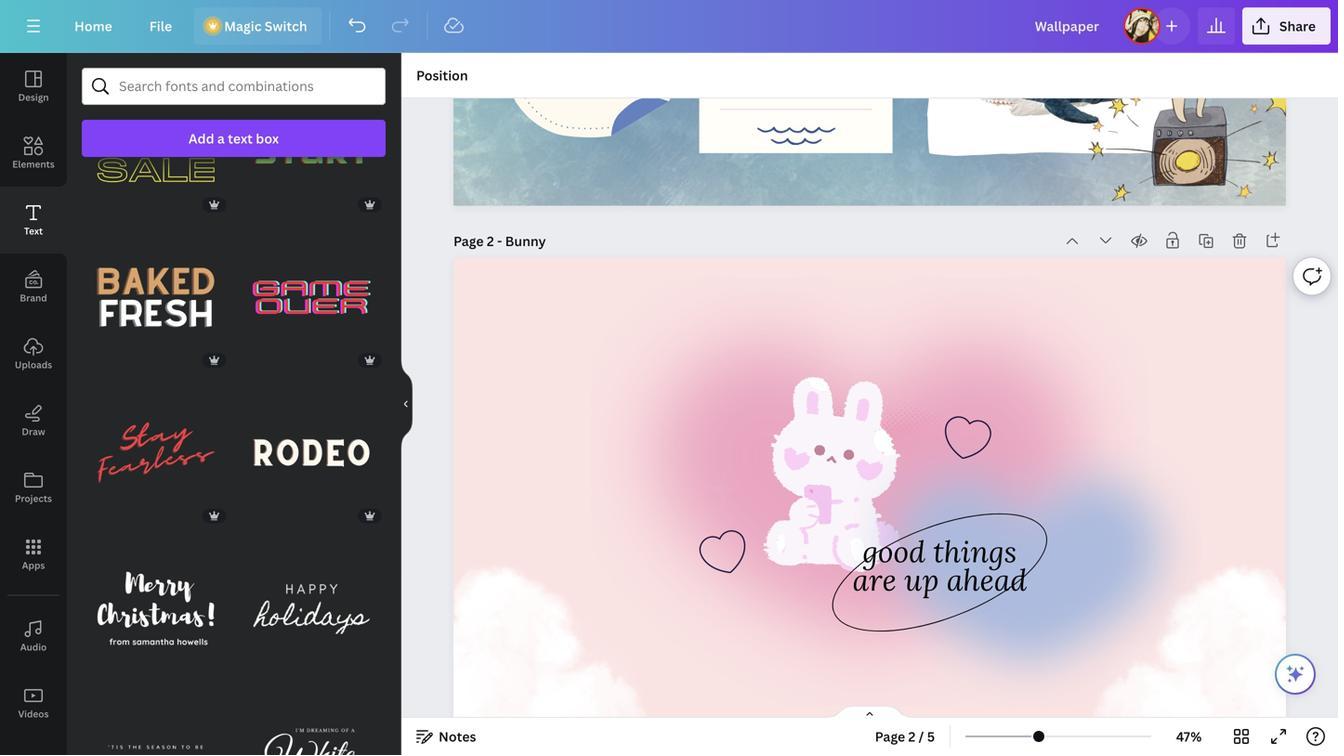 Task type: vqa. For each thing, say whether or not it's contained in the screenshot.
IMPROVE
no



Task type: locate. For each thing, give the bounding box(es) containing it.
page left -
[[454, 232, 484, 250]]

a
[[217, 130, 225, 147]]

1 horizontal spatial page
[[875, 728, 906, 746]]

1 vertical spatial page
[[875, 728, 906, 746]]

notes
[[439, 728, 476, 746]]

file button
[[135, 7, 187, 45]]

0 horizontal spatial page
[[454, 232, 484, 250]]

videos button
[[0, 670, 67, 737]]

box
[[256, 130, 279, 147]]

page 2 -
[[454, 232, 505, 250]]

2 left -
[[487, 232, 494, 250]]

page
[[454, 232, 484, 250], [875, 728, 906, 746]]

2 left "/" on the right bottom of page
[[909, 728, 916, 746]]

magic
[[224, 17, 262, 35]]

2 for -
[[487, 232, 494, 250]]

design button
[[0, 53, 67, 120]]

projects
[[15, 493, 52, 505]]

brand button
[[0, 254, 67, 321]]

0 vertical spatial page
[[454, 232, 484, 250]]

sea waves  icon image
[[758, 127, 836, 145]]

good things
[[863, 532, 1017, 571]]

page inside button
[[875, 728, 906, 746]]

magic switch button
[[194, 7, 322, 45]]

ahead
[[947, 561, 1027, 599]]

page left "/" on the right bottom of page
[[875, 728, 906, 746]]

page for page 2 / 5
[[875, 728, 906, 746]]

audio button
[[0, 603, 67, 670]]

design
[[18, 91, 49, 104]]

apps
[[22, 560, 45, 572]]

0 vertical spatial 2
[[487, 232, 494, 250]]

0 horizontal spatial 2
[[487, 232, 494, 250]]

/
[[919, 728, 924, 746]]

page for page 2 -
[[454, 232, 484, 250]]

2
[[487, 232, 494, 250], [909, 728, 916, 746]]

text
[[228, 130, 253, 147]]

notes button
[[409, 722, 484, 752]]

position
[[416, 66, 468, 84]]

1 horizontal spatial 2
[[909, 728, 916, 746]]

brand
[[20, 292, 47, 304]]

share button
[[1243, 7, 1331, 45]]

things
[[934, 532, 1017, 571]]

heart round radial halftone image
[[758, 398, 982, 586]]

group
[[82, 68, 230, 216], [237, 68, 386, 216], [82, 212, 230, 372], [237, 212, 386, 372], [237, 368, 386, 527], [82, 379, 230, 527]]

1 vertical spatial 2
[[909, 728, 916, 746]]

add a text box
[[189, 130, 279, 147]]

switch
[[265, 17, 307, 35]]

draw
[[22, 426, 45, 438]]

2 inside button
[[909, 728, 916, 746]]

audio
[[20, 641, 47, 654]]

add a text box button
[[82, 120, 386, 157]]

canva assistant image
[[1285, 664, 1307, 686]]

elements
[[12, 158, 55, 171]]

uploads
[[15, 359, 52, 371]]

home
[[74, 17, 112, 35]]



Task type: describe. For each thing, give the bounding box(es) containing it.
5
[[927, 728, 935, 746]]

elements button
[[0, 120, 67, 187]]

home link
[[59, 7, 127, 45]]

position button
[[409, 60, 476, 90]]

add
[[189, 130, 214, 147]]

main menu bar
[[0, 0, 1339, 53]]

videos
[[18, 708, 49, 721]]

page 2 / 5 button
[[868, 722, 943, 752]]

page 2 / 5
[[875, 728, 935, 746]]

are up ahead
[[853, 561, 1027, 599]]

magic switch
[[224, 17, 307, 35]]

uploads button
[[0, 321, 67, 388]]

Search fonts and combinations search field
[[119, 69, 349, 104]]

share
[[1280, 17, 1316, 35]]

apps button
[[0, 521, 67, 588]]

Page title text field
[[505, 232, 548, 251]]

are
[[853, 561, 897, 599]]

-
[[497, 232, 502, 250]]

Design title text field
[[1020, 7, 1116, 45]]

hide image
[[401, 360, 413, 449]]

up
[[905, 561, 939, 599]]

projects button
[[0, 455, 67, 521]]

47% button
[[1159, 722, 1220, 752]]

file
[[149, 17, 172, 35]]

text button
[[0, 187, 67, 254]]

side panel tab list
[[0, 53, 67, 756]]

47%
[[1177, 728, 1202, 746]]

text
[[24, 225, 43, 237]]

good
[[863, 532, 926, 571]]

draw button
[[0, 388, 67, 455]]

show pages image
[[825, 706, 915, 720]]

2 for /
[[909, 728, 916, 746]]



